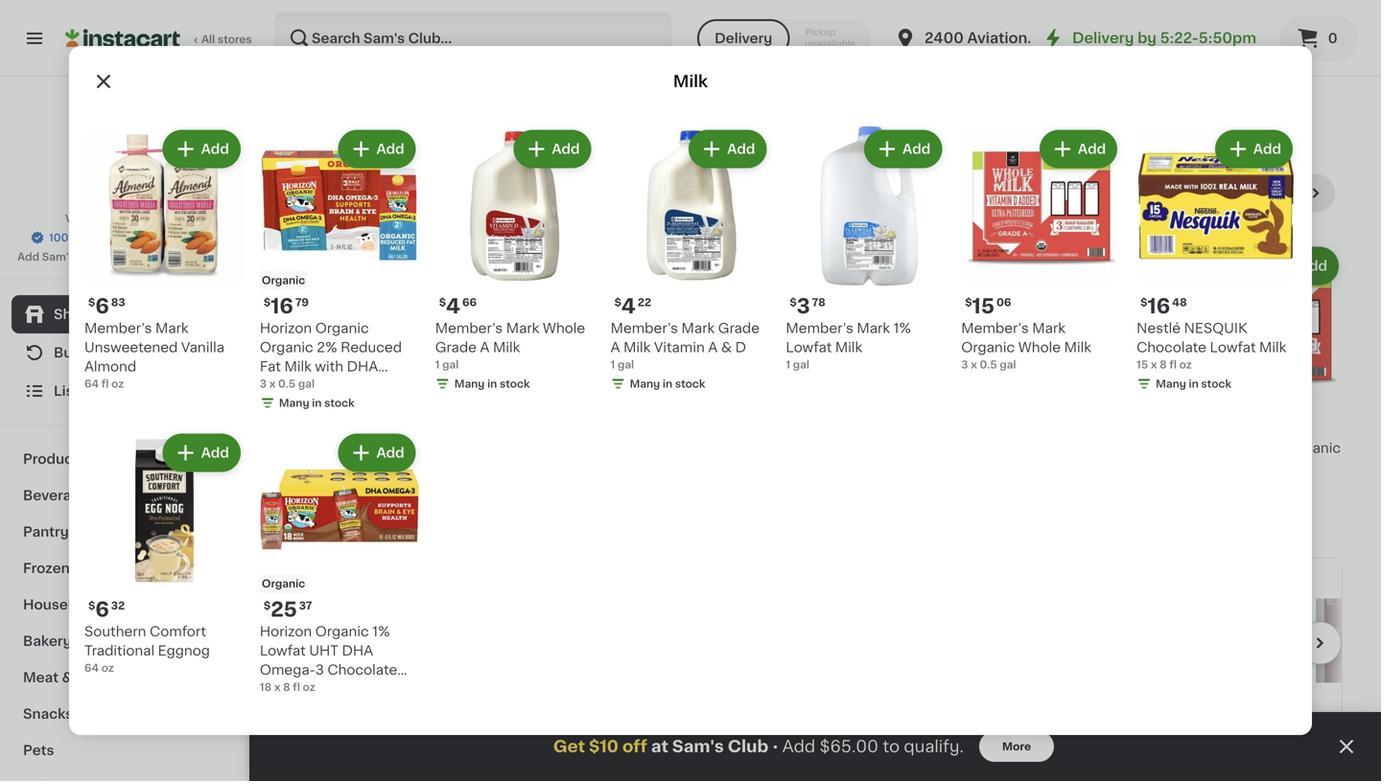Task type: vqa. For each thing, say whether or not it's contained in the screenshot.


Task type: locate. For each thing, give the bounding box(es) containing it.
hershey's image
[[305, 574, 340, 609]]

member's inside member's mark 1% lowfat milk 1 gal
[[786, 322, 853, 335]]

0 horizontal spatial member's mark unsweetened vanilla almond 64 fl oz
[[84, 322, 224, 389]]

$ down non-
[[827, 34, 834, 44]]

None search field
[[274, 12, 672, 65]]

many down vitamin on the top of the page
[[630, 379, 660, 389]]

view all button
[[1154, 174, 1235, 212]]

unsweetened inside milk dialog
[[84, 341, 178, 354]]

sam's inside treatment tracker modal dialog
[[672, 739, 724, 755]]

view left all
[[1162, 187, 1195, 200]]

3 x 0.5 gal
[[260, 379, 315, 389]]

many down 3 x 0.5 gal
[[279, 398, 309, 408]]

to down 'guarantee'
[[177, 252, 188, 262]]

1 vertical spatial to
[[883, 739, 900, 755]]

6 up "southern"
[[95, 600, 109, 620]]

1 left the 87
[[299, 33, 307, 53]]

delivery
[[1072, 31, 1134, 45], [715, 32, 772, 45]]

service type group
[[697, 19, 871, 58]]

1 horizontal spatial member's mark unsweetened vanilla almond 64 fl oz
[[288, 442, 428, 509]]

0 button
[[1279, 15, 1358, 61]]

$ left 79 in the left of the page
[[264, 297, 271, 308]]

0 horizontal spatial 8
[[283, 683, 290, 693]]

organic inside the "member's mark organic whole milk"
[[1287, 442, 1341, 455]]

0 vertical spatial member's mark unsweetened vanilla almond 64 fl oz
[[84, 322, 224, 389]]

club inside treatment tracker modal dialog
[[728, 739, 768, 755]]

candy
[[91, 708, 137, 721]]

d
[[735, 341, 746, 354]]

0 vertical spatial 6
[[655, 33, 669, 53]]

0 vertical spatial 32
[[671, 34, 685, 44]]

1 horizontal spatial a
[[611, 341, 620, 354]]

1% inside horizon organic 1% lowfat uht dha omega-3 chocolate milk
[[372, 626, 390, 639]]

eggnog
[[158, 645, 210, 658]]

almond inside milk dialog
[[84, 360, 136, 373]]

0.5 down '$ 15 06'
[[980, 360, 997, 370]]

1 horizontal spatial to
[[883, 739, 900, 755]]

1 vertical spatial 6
[[95, 296, 109, 316]]

member's down $ 4 22
[[611, 322, 678, 335]]

unsweetened down shop link
[[84, 341, 178, 354]]

2 vertical spatial view
[[305, 684, 331, 694]]

25
[[271, 600, 297, 620]]

0 vertical spatial 1%
[[894, 322, 911, 335]]

1% for mark
[[894, 322, 911, 335]]

1 vertical spatial 64
[[288, 499, 302, 509]]

sam's
[[84, 191, 125, 204], [42, 252, 75, 262], [672, 739, 724, 755]]

0 vertical spatial &
[[721, 341, 732, 354]]

$ 16 48
[[1140, 296, 1187, 316]]

unsweetened inside item carousel region
[[288, 461, 381, 474]]

$ left 62
[[470, 34, 477, 44]]

$ inside the $ 3 78
[[790, 297, 797, 308]]

$ inside $ 11 62
[[470, 34, 477, 44]]

$ left '04'
[[1184, 34, 1191, 44]]

6 left 83
[[95, 296, 109, 316]]

$ 6 32 for southern comfort traditional eggnog
[[88, 600, 125, 620]]

0 horizontal spatial all
[[201, 34, 215, 45]]

$ up shop
[[88, 297, 95, 308]]

$ inside $ 4 66
[[439, 297, 446, 308]]

$ 16 79
[[264, 296, 309, 316]]

1 4 from the left
[[621, 296, 636, 316]]

view inside popup button
[[1162, 187, 1195, 200]]

many in stock
[[664, 115, 739, 126], [630, 379, 705, 389], [454, 379, 530, 389], [1156, 379, 1231, 389], [279, 398, 355, 408]]

many in stock for $ 4 66
[[454, 379, 530, 389]]

mark inside member's mark 1% lowfat milk 1 gal
[[857, 322, 890, 335]]

64
[[84, 379, 99, 389], [288, 499, 302, 509], [84, 663, 99, 674]]

1 horizontal spatial 8
[[1160, 360, 1167, 370]]

item carousel region
[[288, 174, 1343, 542]]

1 horizontal spatial view
[[305, 684, 331, 694]]

2 vertical spatial 64
[[84, 663, 99, 674]]

0 horizontal spatial &
[[62, 671, 73, 685]]

member's inside member's mark grade a milk vitamin a & d 1 gal
[[611, 322, 678, 335]]

organic inside "member's mark organic whole milk 3 x 0.5 gal"
[[961, 341, 1015, 354]]

$ 11 62
[[470, 33, 511, 53]]

1 vertical spatial horizon
[[260, 626, 312, 639]]

horizon for 16
[[260, 322, 312, 335]]

$6.83 element
[[288, 414, 451, 439]]

dha down the 'hershey's'
[[342, 645, 373, 658]]

almond down $6.83 element
[[288, 480, 340, 493]]

11
[[477, 33, 495, 53]]

many in stock down 3 x 0.5 gal
[[279, 398, 355, 408]]

1 horizontal spatial &
[[76, 708, 88, 721]]

& left d at the right of page
[[721, 341, 732, 354]]

1 vertical spatial 0.5
[[278, 379, 296, 389]]

2 a from the left
[[708, 341, 718, 354]]

$ inside $ 16 48
[[1140, 297, 1148, 308]]

4 left 22
[[621, 296, 636, 316]]

frozen link
[[12, 551, 233, 587]]

many for $ 4 66
[[454, 379, 485, 389]]

organic up 25
[[262, 579, 305, 590]]

add inside treatment tracker modal dialog
[[782, 739, 815, 755]]

1 vertical spatial club
[[77, 252, 103, 262]]

add button
[[165, 132, 239, 166], [340, 132, 414, 166], [515, 132, 589, 166], [691, 132, 765, 166], [866, 132, 940, 166], [1041, 132, 1116, 166], [1217, 132, 1291, 166], [371, 249, 445, 283], [906, 249, 980, 283], [1085, 249, 1159, 283], [1263, 249, 1337, 283], [165, 436, 239, 470], [340, 436, 414, 470]]

22
[[638, 297, 651, 308]]

1 horizontal spatial $ 6 32
[[648, 33, 685, 53]]

x down '$ 15 06'
[[971, 360, 977, 370]]

& right meat
[[62, 671, 73, 685]]

1 down the $ 3 78
[[786, 360, 790, 370]]

64 inside item carousel region
[[288, 499, 302, 509]]

gal inside member's mark whole grade a milk 1 gal
[[442, 360, 459, 370]]

stock down member's mark whole grade a milk 1 gal
[[500, 379, 530, 389]]

member's inside "member's mark organic whole milk 3 x 0.5 gal"
[[961, 322, 1029, 335]]

$ for horizon organic organic 2% reduced fat milk with dha omega-3
[[264, 297, 271, 308]]

0 horizontal spatial 0.5
[[278, 379, 296, 389]]

$ for member's mark whole grade a milk
[[439, 297, 446, 308]]

2 horizontal spatial club
[[728, 739, 768, 755]]

many in stock down nestlé nesquik chocolate lowfat milk 15 x 8 fl oz
[[1156, 379, 1231, 389]]

gal
[[618, 360, 634, 370], [442, 360, 459, 370], [793, 360, 809, 370], [1000, 360, 1016, 370], [298, 379, 315, 389]]

member's mark organic whole milk button
[[1180, 243, 1343, 492]]

15 down nestlé
[[1137, 360, 1148, 370]]

whole inside the "member's mark organic whole milk"
[[1180, 461, 1222, 474]]

many down nestlé nesquik chocolate lowfat milk 15 x 8 fl oz
[[1156, 379, 1186, 389]]

8 down nestlé
[[1160, 360, 1167, 370]]

1 horizontal spatial vanilla
[[385, 461, 428, 474]]

32 inside milk dialog
[[111, 601, 125, 612]]

gal inside "member's mark organic whole milk 3 x 0.5 gal"
[[1000, 360, 1016, 370]]

1 a from the left
[[611, 341, 620, 354]]

1 horizontal spatial club
[[128, 191, 161, 204]]

0 horizontal spatial 1%
[[372, 626, 390, 639]]

view all
[[1162, 187, 1214, 200]]

$ inside $ 25 37
[[264, 601, 271, 612]]

in for $ 4 66
[[487, 379, 497, 389]]

product group containing 3
[[786, 126, 946, 372]]

$ left the dr
[[1005, 34, 1012, 44]]

$ left 66
[[439, 297, 446, 308]]

oz down traditional
[[101, 663, 114, 674]]

almond inside item carousel region
[[288, 480, 340, 493]]

0 horizontal spatial lowfat
[[260, 645, 306, 658]]

2 vertical spatial club
[[728, 739, 768, 755]]

0 vertical spatial grade
[[718, 322, 760, 335]]

pricing
[[94, 213, 132, 224]]

0 vertical spatial almond
[[84, 360, 136, 373]]

nesquik
[[1184, 322, 1248, 335]]

many in stock down large avocados, 5 count
[[664, 115, 739, 126]]

horizon inside horizon organic 1% lowfat uht dha omega-3 chocolate milk
[[260, 626, 312, 639]]

1 vertical spatial 8
[[283, 683, 290, 693]]

fl down buy it again
[[101, 379, 109, 389]]

in down vitamin on the top of the page
[[663, 379, 672, 389]]

spo
[[305, 645, 326, 656]]

add button for $ 6 32
[[165, 436, 239, 470]]

lowfat up '18 x 8 fl oz'
[[260, 645, 306, 658]]

almond down again
[[84, 360, 136, 373]]

0 horizontal spatial 16
[[271, 296, 293, 316]]

0 horizontal spatial grade
[[435, 341, 477, 354]]

view for view all
[[305, 684, 331, 694]]

0 vertical spatial omega-
[[260, 379, 315, 393]]

2 horizontal spatial lowfat
[[1210, 341, 1256, 354]]

$ left 22
[[614, 297, 621, 308]]

vanilla for milk dialog
[[181, 341, 224, 354]]

get
[[553, 739, 585, 755]]

lowfat inside member's mark 1% lowfat milk 1 gal
[[786, 341, 832, 354]]

organic inside horizon organic 1% lowfat uht dha omega-3 chocolate milk
[[315, 626, 369, 639]]

in down 3 x 0.5 gal
[[312, 398, 322, 408]]

get $10 off at sam's club • add $65.00 to qualify.
[[553, 739, 964, 755]]

$ up "southern"
[[88, 601, 95, 612]]

$ 6 32 for large avocados, 5 count
[[648, 33, 685, 53]]

1 down $ 4 22
[[611, 360, 615, 370]]

add button for $ 25 37
[[340, 436, 414, 470]]

add button for $ 16 48
[[1217, 132, 1291, 166]]

1 horizontal spatial 32
[[671, 34, 685, 44]]

delivery inside delivery button
[[715, 32, 772, 45]]

1 vertical spatial whole
[[1018, 341, 1061, 354]]

to inside treatment tracker modal dialog
[[883, 739, 900, 755]]

vanilla inside milk dialog
[[181, 341, 224, 354]]

1 vertical spatial grade
[[435, 341, 477, 354]]

1 vertical spatial view
[[65, 213, 91, 224]]

fl up 'hershey's' image
[[305, 499, 312, 509]]

chocolate
[[1137, 341, 1207, 354], [327, 664, 397, 677]]

dha down reduced
[[347, 360, 378, 373]]

view down uht
[[305, 684, 331, 694]]

1 horizontal spatial lowfat
[[786, 341, 832, 354]]

0 horizontal spatial $ 6 32
[[88, 600, 125, 620]]

1 vertical spatial chocolate
[[327, 664, 397, 677]]

3 up the view all
[[315, 664, 324, 677]]

southern comfort traditional eggnog 64 oz
[[84, 626, 210, 674]]

sam's club logo image
[[80, 100, 164, 184]]

6 for member's mark unsweetened vanilla almond
[[95, 296, 109, 316]]

2 horizontal spatial &
[[721, 341, 732, 354]]

1% for organic
[[372, 626, 390, 639]]

delivery inside delivery by 5:22-5:50pm link
[[1072, 31, 1134, 45]]

x
[[971, 360, 977, 370], [1151, 360, 1157, 370], [269, 379, 276, 389], [274, 683, 280, 693]]

1 16 from the left
[[271, 296, 293, 316]]

stock down large avocados, 5 count
[[709, 115, 739, 126]]

1 vertical spatial almond
[[288, 480, 340, 493]]

$ 6 32
[[648, 33, 685, 53], [88, 600, 125, 620]]

fl
[[1169, 360, 1177, 370], [101, 379, 109, 389], [305, 499, 312, 509], [293, 683, 300, 693]]

1 down $ 4 66
[[435, 360, 440, 370]]

0 vertical spatial vanilla
[[181, 341, 224, 354]]

stock for $ 16 48
[[1201, 379, 1231, 389]]

1 vertical spatial all
[[334, 684, 347, 694]]

0 horizontal spatial chocolate
[[327, 664, 397, 677]]

0 vertical spatial 8
[[1160, 360, 1167, 370]]

64 inside southern comfort traditional eggnog 64 oz
[[84, 663, 99, 674]]

whole
[[543, 322, 585, 335], [1018, 341, 1061, 354], [1180, 461, 1222, 474]]

many for $ 16 48
[[1156, 379, 1186, 389]]

with
[[315, 360, 343, 373]]

add button for $ 4 66
[[515, 132, 589, 166]]

64 for item carousel region
[[288, 499, 302, 509]]

0 vertical spatial 64
[[84, 379, 99, 389]]

0 horizontal spatial delivery
[[715, 32, 772, 45]]

instacart logo image
[[65, 27, 180, 50]]

0 vertical spatial to
[[177, 252, 188, 262]]

32 up "southern"
[[111, 601, 125, 612]]

unsweetened down $6.83 element
[[288, 461, 381, 474]]

15 left '06'
[[972, 296, 995, 316]]

5:50pm
[[1199, 31, 1256, 45]]

member's down $ 4 66
[[435, 322, 503, 335]]

oz inside item carousel region
[[315, 499, 327, 509]]

many down count
[[664, 115, 694, 126]]

lowfat inside nestlé nesquik chocolate lowfat milk 15 x 8 fl oz
[[1210, 341, 1256, 354]]

32 up large
[[671, 34, 685, 44]]

1 vertical spatial &
[[62, 671, 73, 685]]

by
[[1138, 31, 1157, 45]]

horizon inside horizon organic organic 2% reduced fat milk with dha omega-3
[[260, 322, 312, 335]]

0 horizontal spatial 4
[[446, 296, 460, 316]]

organic down $15.06 element
[[1287, 442, 1341, 455]]

62
[[497, 34, 511, 44]]

sam's up the pricing
[[84, 191, 125, 204]]

1 horizontal spatial 16
[[1148, 296, 1170, 316]]

delivery up 5
[[715, 32, 772, 45]]

2 vertical spatial sam's
[[672, 739, 724, 755]]

member's mark unsweetened vanilla almond 64 fl oz inside item carousel region
[[288, 442, 428, 509]]

many in stock down member's mark whole grade a milk 1 gal
[[454, 379, 530, 389]]

view up the 100%
[[65, 213, 91, 224]]

1 horizontal spatial 0.5
[[980, 360, 997, 370]]

grade up d at the right of page
[[718, 322, 760, 335]]

member's inside member's mark whole grade a milk 1 gal
[[435, 322, 503, 335]]

0 vertical spatial chocolate
[[1137, 341, 1207, 354]]

oz up 'hershey's' image
[[315, 499, 327, 509]]

member's mark unsweetened vanilla almond 64 fl oz for item carousel region
[[288, 442, 428, 509]]

buy it again
[[54, 346, 135, 360]]

$ left 78
[[790, 297, 797, 308]]

product group
[[823, 0, 986, 145], [84, 126, 244, 392], [260, 126, 420, 415], [435, 126, 595, 395], [611, 126, 771, 395], [786, 126, 946, 372], [961, 126, 1121, 372], [1137, 126, 1297, 395], [288, 243, 451, 512], [466, 243, 629, 535], [645, 243, 808, 516], [823, 243, 986, 516], [1001, 243, 1164, 492], [1180, 243, 1343, 492], [84, 430, 244, 676], [260, 430, 420, 697]]

15
[[972, 296, 995, 316], [1137, 360, 1148, 370]]

fl left the view all
[[293, 683, 300, 693]]

6 for southern comfort traditional eggnog
[[95, 600, 109, 620]]

many in stock down vitamin on the top of the page
[[630, 379, 705, 389]]

1 vertical spatial 1%
[[372, 626, 390, 639]]

member's mark unsweetened vanilla almond 64 fl oz inside milk dialog
[[84, 322, 224, 389]]

1 horizontal spatial chocolate
[[1137, 341, 1207, 354]]

meat
[[23, 671, 59, 685]]

whole inside "member's mark organic whole milk 3 x 0.5 gal"
[[1018, 341, 1061, 354]]

stock down nestlé nesquik chocolate lowfat milk 15 x 8 fl oz
[[1201, 379, 1231, 389]]

0 vertical spatial sam's
[[84, 191, 125, 204]]

grade inside member's mark whole grade a milk 1 gal
[[435, 341, 477, 354]]

1 vertical spatial 15
[[1137, 360, 1148, 370]]

100% satisfaction guarantee
[[49, 233, 203, 243]]

dha
[[347, 360, 378, 373], [342, 645, 373, 658]]

1 horizontal spatial 4
[[621, 296, 636, 316]]

stock down vitamin on the top of the page
[[675, 379, 705, 389]]

& left candy
[[76, 708, 88, 721]]

2 4 from the left
[[446, 296, 460, 316]]

2 vertical spatial whole
[[1180, 461, 1222, 474]]

0 horizontal spatial 32
[[111, 601, 125, 612]]

$ inside $ 4 22
[[614, 297, 621, 308]]

1
[[299, 33, 307, 53], [611, 360, 615, 370], [435, 360, 440, 370], [786, 360, 790, 370]]

1 vertical spatial dha
[[342, 645, 373, 658]]

chocolate down nestlé
[[1137, 341, 1207, 354]]

$ 6 32 inside milk dialog
[[88, 600, 125, 620]]

2 vertical spatial &
[[76, 708, 88, 721]]

1 omega- from the top
[[260, 379, 315, 393]]

add sam's club membership to save link
[[17, 249, 227, 265]]

satisfaction
[[81, 233, 145, 243]]

x down nestlé
[[1151, 360, 1157, 370]]

$ left the 87
[[292, 34, 299, 44]]

1 vertical spatial omega-
[[260, 664, 315, 677]]

grade
[[718, 322, 760, 335], [435, 341, 477, 354]]

buy it again link
[[12, 334, 233, 372]]

$ inside $ 6 83
[[88, 297, 95, 308]]

0 horizontal spatial view
[[65, 213, 91, 224]]

oz inside southern comfort traditional eggnog 64 oz
[[101, 663, 114, 674]]

8
[[1160, 360, 1167, 370], [283, 683, 290, 693]]

$ up nestlé
[[1140, 297, 1148, 308]]

in for $ 16 79
[[312, 398, 322, 408]]

2 horizontal spatial a
[[708, 341, 718, 354]]

unsweetened for item carousel region
[[288, 461, 381, 474]]

delivery for delivery
[[715, 32, 772, 45]]

0 horizontal spatial whole
[[543, 322, 585, 335]]

stores
[[218, 34, 252, 45]]

$ 6 32 up large
[[648, 33, 685, 53]]

3 a from the left
[[480, 341, 490, 354]]

in for $ 4 22
[[663, 379, 672, 389]]

1 horizontal spatial 15
[[1137, 360, 1148, 370]]

2 vertical spatial 6
[[95, 600, 109, 620]]

3 down with
[[315, 379, 324, 393]]

milk inside member's mark 1% lowfat milk 1 gal
[[835, 341, 863, 354]]

stock for $ 16 79
[[324, 398, 355, 408]]

organic up the 2%
[[315, 322, 369, 335]]

$ 1 87
[[292, 33, 323, 53]]

$ for member's mark organic whole milk
[[965, 297, 972, 308]]

$ for green seedless grapes
[[1184, 34, 1191, 44]]

sponsored badge image
[[823, 129, 881, 141]]

club up policy
[[128, 191, 161, 204]]

55
[[858, 34, 872, 44]]

2 omega- from the top
[[260, 664, 315, 677]]

$ for nestlé nesquik chocolate lowfat milk
[[1140, 297, 1148, 308]]

3 down '$ 15 06'
[[961, 360, 968, 370]]

1 vertical spatial $ 6 32
[[88, 600, 125, 620]]

unsweetened
[[84, 341, 178, 354], [288, 461, 381, 474]]

15 inside nestlé nesquik chocolate lowfat milk 15 x 8 fl oz
[[1137, 360, 1148, 370]]

$ up large
[[648, 34, 655, 44]]

1 vertical spatial 32
[[111, 601, 125, 612]]

16 left 48
[[1148, 296, 1170, 316]]

1 horizontal spatial 1%
[[894, 322, 911, 335]]

lowfat for nesquik
[[1210, 341, 1256, 354]]

$ left '06'
[[965, 297, 972, 308]]

1 horizontal spatial grade
[[718, 322, 760, 335]]

horizon down $ 16 79
[[260, 322, 312, 335]]

0 horizontal spatial unsweetened
[[84, 341, 178, 354]]

1 horizontal spatial whole
[[1018, 341, 1061, 354]]

omega-
[[260, 379, 315, 393], [260, 664, 315, 677]]

$ for southern comfort traditional eggnog
[[88, 601, 95, 612]]

$ inside '$ 15 06'
[[965, 297, 972, 308]]

stock up $6.83 element
[[324, 398, 355, 408]]

0 horizontal spatial almond
[[84, 360, 136, 373]]

meat & seafood link
[[12, 660, 233, 696]]

13
[[1037, 34, 1049, 44]]

view for view all
[[1162, 187, 1195, 200]]

pantry link
[[12, 514, 233, 551]]

1% inside member's mark 1% lowfat milk 1 gal
[[894, 322, 911, 335]]

omega- inside horizon organic organic 2% reduced fat milk with dha omega-3
[[260, 379, 315, 393]]

2 16 from the left
[[1148, 296, 1170, 316]]

2 horizontal spatial sam's
[[672, 739, 724, 755]]

all down the nsored on the bottom of page
[[334, 684, 347, 694]]

0 vertical spatial 0.5
[[980, 360, 997, 370]]

member's mark whole grade a milk 1 gal
[[435, 322, 585, 370]]

$ inside $ 16 79
[[264, 297, 271, 308]]

2 horizontal spatial view
[[1162, 187, 1195, 200]]

$ for member's mark grade a milk vitamin a & d
[[614, 297, 621, 308]]

0 vertical spatial dha
[[347, 360, 378, 373]]

& for candy
[[76, 708, 88, 721]]

nestlé
[[1137, 322, 1181, 335]]

member's down '$ 15 06'
[[961, 322, 1029, 335]]

1 vertical spatial member's mark unsweetened vanilla almond 64 fl oz
[[288, 442, 428, 509]]

holiday
[[396, 622, 462, 639]]

lowfat inside horizon organic 1% lowfat uht dha omega-3 chocolate milk
[[260, 645, 306, 658]]

$ inside $ 9 04
[[1184, 34, 1191, 44]]

vanilla for item carousel region
[[385, 461, 428, 474]]

0 horizontal spatial vanilla
[[181, 341, 224, 354]]

pets
[[23, 744, 54, 758]]

add
[[201, 142, 229, 156], [376, 142, 404, 156], [552, 142, 580, 156], [727, 142, 755, 156], [903, 142, 931, 156], [1078, 142, 1106, 156], [1253, 142, 1281, 156], [17, 252, 39, 262], [407, 259, 435, 273], [943, 259, 971, 273], [1121, 259, 1149, 273], [1299, 259, 1327, 273], [201, 446, 229, 460], [376, 446, 404, 460], [782, 739, 815, 755]]

1 vertical spatial vanilla
[[385, 461, 428, 474]]

add inside add sam's club membership to save link
[[17, 252, 39, 262]]

16 left 79 in the left of the page
[[271, 296, 293, 316]]

unsweetened for milk dialog
[[84, 341, 178, 354]]

0 horizontal spatial a
[[480, 341, 490, 354]]

to right $65.00
[[883, 739, 900, 755]]

2 horizon from the top
[[260, 626, 312, 639]]

$ inside $ 1 87
[[292, 34, 299, 44]]

1 horizontal spatial sam's
[[84, 191, 125, 204]]

5:22-
[[1160, 31, 1199, 45]]

0 vertical spatial unsweetened
[[84, 341, 178, 354]]

x down fat
[[269, 379, 276, 389]]

0 horizontal spatial 15
[[972, 296, 995, 316]]

grade down $ 4 66
[[435, 341, 477, 354]]

oz down nestlé
[[1179, 360, 1192, 370]]

many down member's mark whole grade a milk 1 gal
[[454, 379, 485, 389]]

12
[[834, 33, 856, 53]]

member's down the $ 3 78
[[786, 322, 853, 335]]

vanilla inside item carousel region
[[385, 461, 428, 474]]

1 vertical spatial unsweetened
[[288, 461, 381, 474]]

club
[[128, 191, 161, 204], [77, 252, 103, 262], [728, 739, 768, 755]]

0 vertical spatial 15
[[972, 296, 995, 316]]

$15.06 element
[[1180, 414, 1343, 439]]

$ 3 78
[[790, 296, 825, 316]]

vanilla down shop link
[[181, 341, 224, 354]]

0 vertical spatial horizon
[[260, 322, 312, 335]]

$ for horizon organic 1% lowfat uht dha omega-3 chocolate milk
[[264, 601, 271, 612]]

vanilla down $6.83 element
[[385, 461, 428, 474]]

view
[[1162, 187, 1195, 200], [65, 213, 91, 224], [305, 684, 331, 694]]

pets link
[[12, 733, 233, 769]]

& for seafood
[[62, 671, 73, 685]]

1 horizon from the top
[[260, 322, 312, 335]]

horizon
[[260, 322, 312, 335], [260, 626, 312, 639]]

club left • at the right bottom
[[728, 739, 768, 755]]

lowfat down nesquik
[[1210, 341, 1256, 354]]

&
[[721, 341, 732, 354], [62, 671, 73, 685], [76, 708, 88, 721]]

add button for $ 3 78
[[866, 132, 940, 166]]



Task type: describe. For each thing, give the bounding box(es) containing it.
0 horizontal spatial sam's
[[42, 252, 75, 262]]

mark inside the "member's mark organic whole milk"
[[1251, 442, 1284, 455]]

1 inside member's mark 1% lowfat milk 1 gal
[[786, 360, 790, 370]]

off
[[622, 739, 647, 755]]

many for $ 4 22
[[630, 379, 660, 389]]

$ 4 22
[[614, 296, 651, 316]]

member's up again
[[84, 322, 152, 335]]

almond for item carousel region
[[288, 480, 340, 493]]

delivery by 5:22-5:50pm link
[[1042, 27, 1256, 50]]

it
[[84, 346, 94, 360]]

whole for member's mark organic whole milk
[[1180, 461, 1222, 474]]

guarantee
[[148, 233, 203, 243]]

milk inside "member's mark organic whole milk 3 x 0.5 gal"
[[1064, 341, 1091, 354]]

3 inside "member's mark organic whole milk 3 x 0.5 gal"
[[961, 360, 968, 370]]

$ 15 06
[[965, 296, 1011, 316]]

organic up fat
[[260, 341, 313, 354]]

add button for $ 15 06
[[1041, 132, 1116, 166]]

frozen
[[23, 562, 70, 575]]

dha inside horizon organic organic 2% reduced fat milk with dha omega-3
[[347, 360, 378, 373]]

0 horizontal spatial to
[[177, 252, 188, 262]]

view all
[[305, 684, 347, 694]]

0.5 inside "member's mark organic whole milk 3 x 0.5 gal"
[[980, 360, 997, 370]]

traditional
[[84, 645, 154, 658]]

gal inside member's mark grade a milk vitamin a & d 1 gal
[[618, 360, 634, 370]]

add button for $ 4 22
[[691, 132, 765, 166]]

8 inside nestlé nesquik chocolate lowfat milk 15 x 8 fl oz
[[1160, 360, 1167, 370]]

0 horizontal spatial club
[[77, 252, 103, 262]]

organic up $ 16 79
[[262, 275, 305, 286]]

at
[[651, 739, 668, 755]]

view pricing policy
[[65, 213, 168, 224]]

dha inside horizon organic 1% lowfat uht dha omega-3 chocolate milk
[[342, 645, 373, 658]]

100% satisfaction guarantee button
[[30, 226, 215, 246]]

lists
[[54, 385, 87, 398]]

dr
[[1031, 31, 1049, 45]]

2400 aviation dr button
[[894, 12, 1049, 65]]

milk inside nestlé nesquik chocolate lowfat milk 15 x 8 fl oz
[[1259, 341, 1287, 354]]

grade inside member's mark grade a milk vitamin a & d 1 gal
[[718, 322, 760, 335]]

x inside "member's mark organic whole milk 3 x 0.5 gal"
[[971, 360, 977, 370]]

milk inside member's mark whole grade a milk 1 gal
[[493, 341, 520, 354]]

member's down $6.83 element
[[288, 442, 355, 455]]

48
[[1172, 297, 1187, 308]]

save
[[190, 252, 216, 262]]

bakery
[[23, 635, 72, 648]]

mark inside member's mark whole grade a milk 1 gal
[[506, 322, 539, 335]]

horizon organic organic 2% reduced fat milk with dha omega-3
[[260, 322, 402, 393]]

beverages
[[23, 489, 96, 503]]

fl inside item carousel region
[[305, 499, 312, 509]]

delivery button
[[697, 19, 790, 58]]

reduced
[[341, 341, 402, 354]]

member's inside the "member's mark organic whole milk"
[[1180, 442, 1247, 455]]

member's mark grade a milk vitamin a & d 1 gal
[[611, 322, 760, 370]]

horizon organic 1% lowfat uht dha omega-3 chocolate milk
[[260, 626, 397, 697]]

64 for milk dialog
[[84, 379, 99, 389]]

shop
[[54, 308, 90, 321]]

add button for $ 6 83
[[165, 132, 239, 166]]

100%
[[49, 233, 78, 243]]

milk inside member's mark grade a milk vitamin a & d 1 gal
[[623, 341, 651, 354]]

78
[[812, 297, 825, 308]]

delivery for delivery by 5:22-5:50pm
[[1072, 31, 1134, 45]]

fl inside nestlé nesquik chocolate lowfat milk 15 x 8 fl oz
[[1169, 360, 1177, 370]]

almond for milk dialog
[[84, 360, 136, 373]]

non-
[[825, 12, 852, 22]]

06
[[996, 297, 1011, 308]]

chocolate inside horizon organic 1% lowfat uht dha omega-3 chocolate milk
[[327, 664, 397, 677]]

seedless
[[1225, 58, 1286, 71]]

again
[[97, 346, 135, 360]]

10
[[1012, 33, 1035, 53]]

grapes
[[1290, 58, 1339, 71]]

sam's club link
[[80, 100, 164, 207]]

milk inside horizon organic 1% lowfat uht dha omega-3 chocolate milk
[[260, 683, 287, 697]]

stock for $ 4 22
[[675, 379, 705, 389]]

5
[[759, 58, 768, 71]]

lowfat for organic
[[260, 645, 306, 658]]

horizon for 25
[[260, 626, 312, 639]]

milk inside horizon organic organic 2% reduced fat milk with dha omega-3
[[284, 360, 312, 373]]

whole for member's mark organic whole milk 3 x 0.5 gal
[[1018, 341, 1061, 354]]

chocolate inside nestlé nesquik chocolate lowfat milk 15 x 8 fl oz
[[1137, 341, 1207, 354]]

$ 25 37
[[264, 600, 312, 620]]

$ 6 83
[[88, 296, 125, 316]]

produce link
[[12, 441, 233, 478]]

green seedless grapes
[[1180, 58, 1339, 71]]

oz down again
[[111, 379, 124, 389]]

in down large avocados, 5 count
[[697, 115, 706, 126]]

comfort
[[150, 626, 206, 639]]

vitamin
[[654, 341, 705, 354]]

large avocados, 5 count
[[645, 58, 768, 91]]

household link
[[12, 587, 233, 623]]

9
[[1191, 33, 1205, 53]]

0 vertical spatial club
[[128, 191, 161, 204]]

treatment tracker modal dialog
[[249, 713, 1381, 782]]

fat
[[260, 360, 281, 373]]

83
[[111, 297, 125, 308]]

product group containing 25
[[260, 430, 420, 697]]

04
[[1206, 34, 1221, 44]]

milk dialog
[[69, 46, 1312, 736]]

3 down fat
[[260, 379, 267, 389]]

$65.00
[[820, 739, 879, 755]]

4 for member's mark whole grade a milk
[[446, 296, 460, 316]]

$ for member's mark unsweetened vanilla almond
[[88, 297, 95, 308]]

omega- inside horizon organic 1% lowfat uht dha omega-3 chocolate milk
[[260, 664, 315, 677]]

snacks & candy link
[[12, 696, 233, 733]]

policy
[[134, 213, 168, 224]]

product group containing 12
[[823, 0, 986, 145]]

$ 12 55
[[827, 33, 872, 53]]

sam's club
[[84, 191, 161, 204]]

shop link
[[12, 295, 233, 334]]

add button for $ 16 79
[[340, 132, 414, 166]]

mark inside "member's mark organic whole milk 3 x 0.5 gal"
[[1032, 322, 1065, 335]]

view for view pricing policy
[[65, 213, 91, 224]]

oz down "spo" on the left of the page
[[303, 683, 315, 693]]

$ inside the $ 12 55
[[827, 34, 834, 44]]

87
[[309, 34, 323, 44]]

32 for southern comfort traditional eggnog
[[111, 601, 125, 612]]

all stores
[[201, 34, 252, 45]]

large
[[645, 58, 683, 71]]

3 inside horizon organic 1% lowfat uht dha omega-3 chocolate milk
[[315, 664, 324, 677]]

1 inside member's mark grade a milk vitamin a & d 1 gal
[[611, 360, 615, 370]]

$ inside $ 10 13
[[1005, 34, 1012, 44]]

2400
[[925, 31, 964, 45]]

6 for large avocados, 5 count
[[655, 33, 669, 53]]

x right '18'
[[274, 683, 280, 693]]

many in stock for $ 4 22
[[630, 379, 705, 389]]

nsored
[[326, 645, 364, 656]]

whole inside member's mark whole grade a milk 1 gal
[[543, 322, 585, 335]]

bakery link
[[12, 623, 233, 660]]

product group containing 15
[[961, 126, 1121, 372]]

many for $ 16 79
[[279, 398, 309, 408]]

x inside nestlé nesquik chocolate lowfat milk 15 x 8 fl oz
[[1151, 360, 1157, 370]]

delivery by 5:22-5:50pm
[[1072, 31, 1256, 45]]

snacks & candy
[[23, 708, 137, 721]]

•
[[772, 739, 778, 755]]

$ 10 13
[[1005, 33, 1049, 53]]

3 inside horizon organic organic 2% reduced fat milk with dha omega-3
[[315, 379, 324, 393]]

lists link
[[12, 372, 233, 410]]

$ for member's mark 1% lowfat milk
[[790, 297, 797, 308]]

member's mark 1% lowfat milk 1 gal
[[786, 322, 911, 370]]

stock for $ 4 66
[[500, 379, 530, 389]]

hershey's holiday spo nsored
[[305, 622, 462, 656]]

green
[[1180, 58, 1221, 71]]

4 for member's mark grade a milk vitamin a & d
[[621, 296, 636, 316]]

in for $ 16 48
[[1189, 379, 1199, 389]]

79
[[295, 297, 309, 308]]

3 left 78
[[797, 296, 810, 316]]

16 for $ 16 79
[[271, 296, 293, 316]]

32 for large avocados, 5 count
[[671, 34, 685, 44]]

lowfat for mark
[[786, 341, 832, 354]]

uht
[[309, 645, 339, 658]]

member's mark unsweetened vanilla almond 64 fl oz for milk dialog
[[84, 322, 224, 389]]

1 inside member's mark whole grade a milk 1 gal
[[435, 360, 440, 370]]

beverages link
[[12, 478, 233, 514]]

oz inside nestlé nesquik chocolate lowfat milk 15 x 8 fl oz
[[1179, 360, 1192, 370]]

view pricing policy link
[[65, 211, 179, 226]]

& inside member's mark grade a milk vitamin a & d 1 gal
[[721, 341, 732, 354]]

$ for large avocados, 5 count
[[648, 34, 655, 44]]

member's mark organic whole milk
[[1180, 442, 1341, 474]]

a inside member's mark whole grade a milk 1 gal
[[480, 341, 490, 354]]

mark inside member's mark grade a milk vitamin a & d 1 gal
[[681, 322, 715, 335]]

16 for $ 16 48
[[1148, 296, 1170, 316]]

gal inside member's mark 1% lowfat milk 1 gal
[[793, 360, 809, 370]]

milk inside the "member's mark organic whole milk"
[[1226, 461, 1253, 474]]

many in stock for $ 16 79
[[279, 398, 355, 408]]

$10
[[589, 739, 619, 755]]

many in stock for $ 16 48
[[1156, 379, 1231, 389]]

southern
[[84, 626, 146, 639]]



